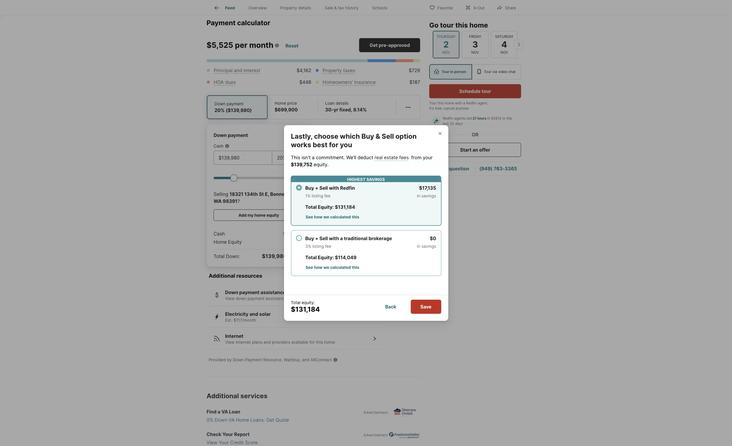 Task type: describe. For each thing, give the bounding box(es) containing it.
down for down payment 20% ($139,980)
[[215, 101, 226, 106]]

+ for buy + sell with redfin
[[316, 185, 319, 191]]

a inside buy + sell with a traditional brokerage 3% listing fee
[[341, 236, 343, 242]]

for inside down payment assistance view down payment assistance programs for this home.
[[307, 296, 313, 301]]

favorite button
[[425, 1, 458, 13]]

we for $131,184
[[324, 215, 330, 220]]

add my home equity
[[239, 213, 279, 218]]

down payment 20% ($139,980)
[[215, 101, 252, 114]]

per
[[235, 41, 248, 50]]

choose
[[314, 132, 339, 141]]

none radio inside "lastly, choose which buy & sell option works best for you" dialog
[[296, 185, 302, 191]]

redfin agents led 21 tours in 92614
[[443, 116, 502, 121]]

total for total equity: $114,049
[[306, 255, 317, 261]]

programs
[[288, 296, 306, 301]]

& inside lastly, choose which buy & sell option works best for you
[[376, 132, 381, 141]]

by
[[227, 358, 232, 363]]

friday
[[470, 34, 482, 39]]

$729
[[409, 68, 421, 74]]

get pre-approved
[[370, 42, 410, 48]]

agent.
[[478, 101, 489, 105]]

2 cash from the top
[[214, 231, 225, 237]]

this down $114,049
[[352, 265, 360, 270]]

1 cash from the top
[[214, 144, 224, 149]]

savings for $17,135
[[422, 194, 437, 199]]

0 vertical spatial va
[[222, 410, 228, 415]]

schools
[[373, 5, 388, 10]]

see for total equity: $114,049
[[306, 265, 313, 270]]

Down Payment Slider range field
[[214, 175, 304, 182]]

schools tab
[[366, 1, 395, 15]]

feed
[[225, 5, 235, 10]]

additional resources
[[209, 273, 263, 279]]

($139,980)
[[226, 108, 252, 114]]

save
[[421, 304, 432, 310]]

out
[[478, 5, 485, 10]]

st
[[259, 192, 264, 198]]

savings for $0
[[422, 244, 437, 249]]

none radio inside "lastly, choose which buy & sell option works best for you" dialog
[[296, 236, 302, 242]]

18321 134th st e, bonney lake, wa 98391
[[214, 192, 301, 205]]

1%
[[306, 194, 311, 199]]

redfin inside the buy + sell with redfin 1% listing fee
[[341, 185, 355, 191]]

find a va loan 0% down va home loans: get quote
[[207, 410, 289, 424]]

listing inside the buy + sell with redfin 1% listing fee
[[312, 194, 324, 199]]

hoa
[[214, 79, 224, 85]]

nov for 3
[[472, 50, 480, 55]]

selling
[[214, 192, 230, 198]]

we'll
[[347, 155, 357, 161]]

1 vertical spatial internet
[[236, 340, 251, 345]]

down for down payment assistance view down payment assistance programs for this home.
[[225, 290, 239, 296]]

a right ask
[[446, 166, 448, 172]]

lastly,
[[291, 132, 313, 141]]

a inside find a va loan 0% down va home loans: get quote
[[218, 410, 221, 415]]

in for $0
[[417, 244, 421, 249]]

1 vertical spatial your
[[219, 440, 229, 446]]

list box inside "lastly, choose which buy & sell option works best for you" dialog
[[291, 180, 442, 281]]

property for property details
[[281, 5, 298, 10]]

home for home price $699,900
[[275, 101, 286, 106]]

quote
[[276, 418, 289, 424]]

feed link
[[214, 4, 235, 11]]

tour in person option
[[430, 64, 473, 80]]

overview tab
[[242, 1, 274, 15]]

$0 for $0 in savings
[[430, 236, 437, 242]]

property details tab
[[274, 1, 318, 15]]

loan inside find a va loan 0% down va home loans: get quote
[[229, 410, 241, 415]]

thursday 2 nov
[[437, 34, 456, 55]]

schedule
[[460, 88, 481, 94]]

for inside internet view internet plans and providers available for this home
[[310, 340, 315, 345]]

overview
[[249, 5, 267, 10]]

1 vertical spatial assistance
[[266, 296, 287, 301]]

interest
[[244, 68, 261, 74]]

thursday
[[437, 34, 456, 39]]

payment right down
[[248, 296, 265, 301]]

price
[[288, 101, 297, 106]]

pre-
[[379, 42, 389, 48]]

0 vertical spatial your
[[223, 432, 233, 438]]

hoa dues link
[[214, 79, 236, 85]]

wa
[[214, 199, 222, 205]]

$0 for $0
[[298, 240, 304, 245]]

share
[[506, 5, 517, 10]]

calculator
[[237, 19, 271, 27]]

internet view internet plans and providers available for this home
[[225, 334, 335, 345]]

traditional
[[344, 236, 368, 242]]

$131,184 for total equity: $131,184
[[335, 205, 356, 210]]

payment for down payment
[[228, 133, 248, 138]]

$187
[[410, 79, 421, 85]]

equity
[[267, 213, 279, 218]]

schedule tour
[[460, 88, 492, 94]]

$139,980 for $139,980 (20%)
[[262, 254, 287, 260]]

with for redfin
[[456, 101, 463, 105]]

find
[[207, 410, 217, 415]]

(949)
[[480, 166, 493, 172]]

insurance
[[355, 79, 376, 85]]

add my home equity button
[[214, 210, 304, 221]]

$139,980 for $139,980
[[283, 231, 304, 237]]

video
[[499, 70, 508, 74]]

0%
[[207, 418, 214, 424]]

go
[[430, 21, 439, 29]]

sale & tax history
[[325, 5, 359, 10]]

homeowners' insurance
[[323, 79, 376, 85]]

saturday
[[496, 34, 514, 39]]

equity.
[[314, 162, 329, 168]]

calculated for $114,049
[[331, 265, 351, 270]]

98391
[[223, 199, 238, 205]]

home for home equity
[[214, 240, 227, 245]]

dues
[[225, 79, 236, 85]]

providers
[[272, 340, 291, 345]]

lake,
[[289, 192, 301, 198]]

share button
[[492, 1, 522, 13]]

lastly, choose which buy & sell option works best for you dialog
[[284, 125, 449, 321]]

list box containing tour in person
[[430, 64, 522, 80]]

additional for additional services
[[207, 393, 239, 400]]

this
[[291, 155, 301, 161]]

$448
[[300, 79, 312, 85]]

add
[[239, 213, 247, 218]]

$5,525 per month
[[207, 41, 274, 50]]

loans:
[[251, 418, 265, 424]]

sale
[[325, 5, 333, 10]]

taxes
[[344, 68, 356, 74]]

payment calculator
[[207, 19, 271, 27]]

in for $17,135
[[417, 194, 421, 199]]

0 vertical spatial internet
[[225, 334, 244, 340]]

this up free,
[[438, 101, 444, 105]]

home up cancel
[[445, 101, 455, 105]]

additional for additional resources
[[209, 273, 235, 279]]

start an offer
[[461, 147, 491, 153]]

see for total equity: $131,184
[[306, 215, 313, 220]]

3
[[473, 39, 479, 50]]

free,
[[436, 106, 443, 111]]

deduct
[[358, 155, 374, 161]]

30
[[450, 122, 455, 126]]

this up thursday
[[456, 21, 468, 29]]

home inside button
[[255, 213, 266, 218]]

a up anytime
[[464, 101, 466, 105]]

30-
[[326, 107, 334, 113]]

down inside find a va loan 0% down va home loans: get quote
[[215, 418, 228, 424]]

property details
[[281, 5, 312, 10]]

(20%)
[[288, 254, 304, 260]]

in the last 30 days
[[443, 116, 514, 126]]

nov for 2
[[443, 50, 450, 55]]

you
[[340, 141, 353, 149]]

chat
[[509, 70, 516, 74]]

the
[[507, 116, 513, 121]]

2 horizontal spatial redfin
[[467, 101, 477, 105]]

month
[[250, 41, 274, 50]]

home inside find a va loan 0% down va home loans: get quote
[[236, 418, 249, 424]]

total for total equity: $131,184
[[291, 301, 301, 306]]



Task type: locate. For each thing, give the bounding box(es) containing it.
0 vertical spatial loan
[[326, 101, 335, 106]]

1 horizontal spatial details
[[336, 101, 349, 106]]

0 vertical spatial cash
[[214, 144, 224, 149]]

view for check
[[207, 440, 218, 446]]

down payment
[[214, 133, 248, 138]]

a right isn't
[[312, 155, 315, 161]]

1 vertical spatial &
[[376, 132, 381, 141]]

payment inside down payment 20% ($139,980)
[[227, 101, 244, 106]]

2 savings from the top
[[422, 244, 437, 249]]

va up report
[[229, 418, 235, 424]]

calculated down $114,049
[[331, 265, 351, 270]]

total down:
[[214, 254, 240, 260]]

1 horizontal spatial loan
[[326, 101, 335, 106]]

details for property details
[[299, 5, 312, 10]]

person
[[455, 70, 467, 74]]

view inside down payment assistance view down payment assistance programs for this home.
[[225, 296, 235, 301]]

in inside option
[[451, 70, 454, 74]]

savings inside $17,135 in savings
[[422, 194, 437, 199]]

fee inside buy + sell with a traditional brokerage 3% listing fee
[[325, 244, 332, 249]]

redfin up anytime
[[467, 101, 477, 105]]

led
[[467, 116, 472, 121]]

+ inside buy + sell with a traditional brokerage 3% listing fee
[[316, 236, 319, 242]]

check your report view your credit score
[[207, 432, 258, 446]]

payment inside '$139,980 (20%)' tooltip
[[228, 133, 248, 138]]

nov for 4
[[501, 50, 509, 55]]

tour for tour in person
[[442, 70, 450, 74]]

home right my
[[255, 213, 266, 218]]

property taxes link
[[323, 68, 356, 74]]

and inside electricity and solar est. $117/month
[[250, 312, 258, 318]]

loan down the additional services
[[229, 410, 241, 415]]

18321
[[230, 192, 244, 198]]

fee inside the buy + sell with redfin 1% listing fee
[[325, 194, 331, 199]]

0 vertical spatial advertisement
[[364, 411, 388, 415]]

with for traditional
[[329, 236, 339, 242]]

provided by down payment resource, wattbuy, and allconnect
[[209, 358, 332, 363]]

and inside internet view internet plans and providers available for this home
[[264, 340, 271, 345]]

buy inside lastly, choose which buy & sell option works best for you
[[362, 132, 375, 141]]

3%
[[306, 244, 312, 249]]

buy inside buy + sell with a traditional brokerage 3% listing fee
[[306, 236, 314, 242]]

1 vertical spatial view
[[225, 340, 235, 345]]

solar
[[260, 312, 271, 318]]

internet left plans
[[236, 340, 251, 345]]

1 horizontal spatial $131,184
[[335, 205, 356, 210]]

1 equity: from the top
[[318, 205, 334, 210]]

calculated for $131,184
[[331, 215, 351, 220]]

+ for buy + sell with a traditional brokerage
[[316, 236, 319, 242]]

see how we calculated this for $114,049
[[306, 265, 360, 270]]

1 horizontal spatial get
[[370, 42, 378, 48]]

tour for go
[[441, 21, 454, 29]]

principal
[[214, 68, 233, 74]]

this up traditional
[[352, 215, 360, 220]]

2 vertical spatial buy
[[306, 236, 314, 242]]

we down total equity: $114,049
[[324, 265, 330, 270]]

fee up total equity: $114,049
[[325, 244, 332, 249]]

2 vertical spatial home
[[236, 418, 249, 424]]

1 vertical spatial listing
[[313, 244, 324, 249]]

2 see how we calculated this button from the top
[[306, 264, 360, 272]]

1 horizontal spatial tour
[[482, 88, 492, 94]]

details
[[299, 5, 312, 10], [336, 101, 349, 106]]

$139,752
[[291, 162, 313, 168]]

2 how from the top
[[314, 265, 323, 270]]

sell inside lastly, choose which buy & sell option works best for you
[[382, 132, 394, 141]]

offer
[[480, 147, 491, 153]]

wattbuy,
[[284, 358, 301, 363]]

92614
[[492, 116, 502, 121]]

buy + sell with redfin 1% listing fee
[[306, 185, 355, 199]]

& left tax
[[335, 5, 337, 10]]

loan up 30-
[[326, 101, 335, 106]]

total left equity:
[[291, 301, 301, 306]]

1 horizontal spatial &
[[376, 132, 381, 141]]

0 vertical spatial buy
[[362, 132, 375, 141]]

get inside 'button'
[[370, 42, 378, 48]]

$0 inside '$139,980 (20%)' tooltip
[[298, 240, 304, 245]]

calculated down total equity: $131,184
[[331, 215, 351, 220]]

equity: for $131,184
[[318, 205, 334, 210]]

list box containing buy + sell with redfin
[[291, 180, 442, 281]]

how for total equity: $114,049
[[314, 265, 323, 270]]

how down total equity: $114,049
[[314, 265, 323, 270]]

tour via video chat option
[[473, 64, 522, 80]]

0 vertical spatial equity:
[[318, 205, 334, 210]]

0 vertical spatial $139,980
[[283, 231, 304, 237]]

0 vertical spatial for
[[329, 141, 339, 149]]

0 horizontal spatial tour
[[430, 101, 437, 105]]

0 vertical spatial see how we calculated this
[[306, 215, 360, 220]]

$139,980 (20%) tooltip
[[207, 120, 421, 267]]

1 vertical spatial how
[[314, 265, 323, 270]]

fees
[[400, 155, 409, 161]]

tax
[[338, 5, 344, 10]]

saturday 4 nov
[[496, 34, 514, 55]]

back
[[386, 304, 397, 310]]

None button
[[433, 31, 460, 58], [462, 31, 489, 58], [491, 31, 518, 58], [433, 31, 460, 58], [462, 31, 489, 58], [491, 31, 518, 58]]

1 vertical spatial +
[[316, 236, 319, 242]]

yr
[[334, 107, 339, 113]]

tour for tour this home with a redfin agent.
[[430, 101, 437, 105]]

view up by
[[225, 340, 235, 345]]

& up real
[[376, 132, 381, 141]]

2 vertical spatial sell
[[320, 236, 328, 242]]

total down 1%
[[306, 205, 317, 210]]

see down 3%
[[306, 265, 313, 270]]

this inside internet view internet plans and providers available for this home
[[316, 340, 323, 345]]

x-out
[[474, 5, 485, 10]]

sell up total equity: $131,184
[[320, 185, 328, 191]]

or
[[472, 132, 479, 138]]

0 horizontal spatial &
[[335, 5, 337, 10]]

(949) 763-3365
[[480, 166, 518, 172]]

2 calculated from the top
[[331, 265, 351, 270]]

1 vertical spatial redfin
[[443, 116, 454, 121]]

$5,525
[[207, 41, 233, 50]]

view left down
[[225, 296, 235, 301]]

0 vertical spatial additional
[[209, 273, 235, 279]]

0 vertical spatial $131,184
[[335, 205, 356, 210]]

home inside internet view internet plans and providers available for this home
[[325, 340, 335, 345]]

payment down "($139,980)"
[[228, 133, 248, 138]]

buy up 1%
[[306, 185, 314, 191]]

$131,184 down equity:
[[291, 306, 320, 314]]

down right by
[[233, 358, 244, 363]]

schedule tour button
[[430, 84, 522, 98]]

$0 inside $0 in savings
[[430, 236, 437, 242]]

1 vertical spatial va
[[229, 418, 235, 424]]

details for loan details 30-yr fixed, 8.14%
[[336, 101, 349, 106]]

loan inside the 'loan details 30-yr fixed, 8.14%'
[[326, 101, 335, 106]]

$114,049
[[335, 255, 357, 261]]

down up 20%
[[215, 101, 226, 106]]

$699,900
[[275, 107, 298, 113]]

for right available
[[310, 340, 315, 345]]

advertisement for find a va loan 0% down va home loans: get quote
[[364, 411, 388, 415]]

0 vertical spatial assistance
[[261, 290, 286, 296]]

1 horizontal spatial home
[[236, 418, 249, 424]]

1 vertical spatial property
[[323, 68, 342, 74]]

with inside the buy + sell with redfin 1% listing fee
[[329, 185, 339, 191]]

get left the quote
[[267, 418, 275, 424]]

equity:
[[302, 301, 315, 306]]

for
[[329, 141, 339, 149], [307, 296, 313, 301], [310, 340, 315, 345]]

via
[[493, 70, 498, 74]]

0 horizontal spatial loan
[[229, 410, 241, 415]]

buy for buy + sell with redfin
[[306, 185, 314, 191]]

tour inside schedule tour 'button'
[[482, 88, 492, 94]]

0 vertical spatial &
[[335, 5, 337, 10]]

in inside $0 in savings
[[417, 244, 421, 249]]

0 vertical spatial savings
[[422, 194, 437, 199]]

listing
[[312, 194, 324, 199], [313, 244, 324, 249]]

1 we from the top
[[324, 215, 330, 220]]

nov down 3
[[472, 50, 480, 55]]

down
[[236, 296, 247, 301]]

1 vertical spatial fee
[[325, 244, 332, 249]]

internet down est.
[[225, 334, 244, 340]]

see how we calculated this button down total equity: $114,049
[[306, 264, 360, 272]]

details up "fixed,"
[[336, 101, 349, 106]]

a left traditional
[[341, 236, 343, 242]]

tour up thursday
[[441, 21, 454, 29]]

1 vertical spatial $139,980
[[262, 254, 287, 260]]

1 vertical spatial details
[[336, 101, 349, 106]]

buy + sell with a traditional brokerage 3% listing fee
[[306, 236, 392, 249]]

+ up total equity: $114,049
[[316, 236, 319, 242]]

for down choose
[[329, 141, 339, 149]]

tour inside option
[[442, 70, 450, 74]]

1 see how we calculated this button from the top
[[306, 213, 360, 221]]

my
[[248, 213, 254, 218]]

savings inside $0 in savings
[[422, 244, 437, 249]]

homeowners' insurance link
[[323, 79, 376, 85]]

ask a question
[[436, 166, 470, 172]]

this inside down payment assistance view down payment assistance programs for this home.
[[314, 296, 321, 301]]

your down check
[[219, 440, 229, 446]]

an
[[473, 147, 479, 153]]

how for total equity: $131,184
[[314, 215, 323, 220]]

0 horizontal spatial tour
[[441, 21, 454, 29]]

see how we calculated this button for $114,049
[[306, 264, 360, 272]]

1 see how we calculated this from the top
[[306, 215, 360, 220]]

1 vertical spatial see how we calculated this
[[306, 265, 360, 270]]

1 vertical spatial cash
[[214, 231, 225, 237]]

it's free, cancel anytime
[[430, 106, 469, 111]]

3365
[[505, 166, 518, 172]]

tour up it's
[[430, 101, 437, 105]]

home
[[275, 101, 286, 106], [214, 240, 227, 245], [236, 418, 249, 424]]

equity
[[228, 240, 242, 245]]

nov
[[443, 50, 450, 55], [472, 50, 480, 55], [501, 50, 509, 55]]

0 vertical spatial fee
[[325, 194, 331, 199]]

ask
[[436, 166, 445, 172]]

details left sale
[[299, 5, 312, 10]]

redfin up last
[[443, 116, 454, 121]]

1 vertical spatial additional
[[207, 393, 239, 400]]

1 vertical spatial tour
[[482, 88, 492, 94]]

1 vertical spatial list box
[[291, 180, 442, 281]]

next image
[[515, 40, 524, 49]]

0 vertical spatial details
[[299, 5, 312, 10]]

1 vertical spatial $131,184
[[291, 306, 320, 314]]

sell inside the buy + sell with redfin 1% listing fee
[[320, 185, 328, 191]]

tour left via
[[485, 70, 492, 74]]

0 vertical spatial listing
[[312, 194, 324, 199]]

buy right which
[[362, 132, 375, 141]]

listing right 3%
[[313, 244, 324, 249]]

down down 20%
[[214, 133, 227, 138]]

favorite
[[438, 5, 453, 10]]

1 vertical spatial loan
[[229, 410, 241, 415]]

0 vertical spatial see how we calculated this button
[[306, 213, 360, 221]]

$131,184 down the buy + sell with redfin 1% listing fee
[[335, 205, 356, 210]]

0 vertical spatial payment
[[207, 19, 236, 27]]

0 horizontal spatial details
[[299, 5, 312, 10]]

sell for a
[[320, 236, 328, 242]]

equity: down the buy + sell with redfin 1% listing fee
[[318, 205, 334, 210]]

2 horizontal spatial home
[[275, 101, 286, 106]]

1 vertical spatial get
[[267, 418, 275, 424]]

1 see from the top
[[306, 215, 313, 220]]

tour up agent.
[[482, 88, 492, 94]]

& inside tab
[[335, 5, 337, 10]]

view inside internet view internet plans and providers available for this home
[[225, 340, 235, 345]]

view for down
[[225, 296, 235, 301]]

$117/month
[[234, 318, 256, 323]]

with up total equity: $114,049
[[329, 236, 339, 242]]

$139,980 left the '(20%)'
[[262, 254, 287, 260]]

tab list containing feed
[[207, 0, 399, 15]]

0 vertical spatial how
[[314, 215, 323, 220]]

credit
[[230, 440, 244, 446]]

in inside $17,135 in savings
[[417, 194, 421, 199]]

1 horizontal spatial $0
[[430, 236, 437, 242]]

total inside '$139,980 (20%)' tooltip
[[214, 254, 225, 260]]

see how we calculated this button for $131,184
[[306, 213, 360, 221]]

buy up 3%
[[306, 236, 314, 242]]

0 vertical spatial we
[[324, 215, 330, 220]]

redfin up total equity: $131,184
[[341, 185, 355, 191]]

1 calculated from the top
[[331, 215, 351, 220]]

total left "down:"
[[214, 254, 225, 260]]

3 nov from the left
[[501, 50, 509, 55]]

friday 3 nov
[[470, 34, 482, 55]]

home inside '$139,980 (20%)' tooltip
[[214, 240, 227, 245]]

a right find
[[218, 410, 221, 415]]

redfin
[[467, 101, 477, 105], [443, 116, 454, 121], [341, 185, 355, 191]]

get inside find a va loan 0% down va home loans: get quote
[[267, 418, 275, 424]]

see how we calculated this button down total equity: $131,184
[[306, 213, 360, 221]]

$131,184 inside list box
[[335, 205, 356, 210]]

payment for down payment 20% ($139,980)
[[227, 101, 244, 106]]

property inside tab
[[281, 5, 298, 10]]

1 advertisement from the top
[[364, 411, 388, 415]]

1 nov from the left
[[443, 50, 450, 55]]

and right plans
[[264, 340, 271, 345]]

763-
[[494, 166, 505, 172]]

payment up "($139,980)"
[[227, 101, 244, 106]]

1 vertical spatial savings
[[422, 244, 437, 249]]

0 horizontal spatial get
[[267, 418, 275, 424]]

payment down the feed 'link'
[[207, 19, 236, 27]]

None text field
[[219, 155, 268, 162], [277, 155, 299, 162], [219, 155, 268, 162], [277, 155, 299, 162]]

1 horizontal spatial redfin
[[443, 116, 454, 121]]

$139,980 up the '(20%)'
[[283, 231, 304, 237]]

it's
[[430, 106, 435, 111]]

in for tour
[[451, 70, 454, 74]]

2 vertical spatial redfin
[[341, 185, 355, 191]]

sell up total equity: $114,049
[[320, 236, 328, 242]]

question
[[449, 166, 470, 172]]

0 vertical spatial property
[[281, 5, 298, 10]]

provided
[[209, 358, 226, 363]]

1 vertical spatial buy
[[306, 185, 314, 191]]

1 savings from the top
[[422, 194, 437, 199]]

1 vertical spatial for
[[307, 296, 313, 301]]

see down 1%
[[306, 215, 313, 220]]

reset
[[286, 43, 299, 49]]

1 vertical spatial with
[[329, 185, 339, 191]]

1 how from the top
[[314, 215, 323, 220]]

None radio
[[296, 185, 302, 191]]

in inside in the last 30 days
[[503, 116, 506, 121]]

1 horizontal spatial va
[[229, 418, 235, 424]]

property for property taxes
[[323, 68, 342, 74]]

property
[[281, 5, 298, 10], [323, 68, 342, 74]]

$0 in savings
[[417, 236, 437, 249]]

1 horizontal spatial payment
[[245, 358, 262, 363]]

total equity: $114,049
[[306, 255, 357, 261]]

0 vertical spatial with
[[456, 101, 463, 105]]

additional down 'total down:' at left
[[209, 273, 235, 279]]

payment for down payment assistance view down payment assistance programs for this home.
[[240, 290, 260, 296]]

nov down 4
[[501, 50, 509, 55]]

0 vertical spatial sell
[[382, 132, 394, 141]]

nov inside the saturday 4 nov
[[501, 50, 509, 55]]

your up credit
[[223, 432, 233, 438]]

2 we from the top
[[324, 265, 330, 270]]

payment up down
[[240, 290, 260, 296]]

calculated
[[331, 215, 351, 220], [331, 265, 351, 270]]

2 see from the top
[[306, 265, 313, 270]]

1 vertical spatial equity:
[[318, 255, 334, 261]]

1 vertical spatial see
[[306, 265, 313, 270]]

down payment assistance view down payment assistance programs for this home.
[[225, 290, 334, 301]]

additional up find
[[207, 393, 239, 400]]

0 horizontal spatial $0
[[298, 240, 304, 245]]

total equity: $131,184
[[306, 205, 356, 210]]

down inside '$139,980 (20%)' tooltip
[[214, 133, 227, 138]]

total inside total equity: $131,184
[[291, 301, 301, 306]]

with up anytime
[[456, 101, 463, 105]]

list box
[[430, 64, 522, 80], [291, 180, 442, 281]]

tour for tour via video chat
[[485, 70, 492, 74]]

down inside down payment assistance view down payment assistance programs for this home.
[[225, 290, 239, 296]]

va right find
[[222, 410, 228, 415]]

we for $114,049
[[324, 265, 330, 270]]

2 + from the top
[[316, 236, 319, 242]]

sell inside buy + sell with a traditional brokerage 3% listing fee
[[320, 236, 328, 242]]

0 horizontal spatial $131,184
[[291, 306, 320, 314]]

0 vertical spatial tour
[[441, 21, 454, 29]]

sell left option
[[382, 132, 394, 141]]

for inside lastly, choose which buy & sell option works best for you
[[329, 141, 339, 149]]

see how we calculated this for $131,184
[[306, 215, 360, 220]]

1 vertical spatial sell
[[320, 185, 328, 191]]

details inside the 'loan details 30-yr fixed, 8.14%'
[[336, 101, 349, 106]]

1 + from the top
[[316, 185, 319, 191]]

2 see how we calculated this from the top
[[306, 265, 360, 270]]

0 vertical spatial +
[[316, 185, 319, 191]]

down up down
[[225, 290, 239, 296]]

this left home.
[[314, 296, 321, 301]]

tour for schedule
[[482, 88, 492, 94]]

with for 1%
[[329, 185, 339, 191]]

equity: left $114,049
[[318, 255, 334, 261]]

1 vertical spatial calculated
[[331, 265, 351, 270]]

equity: for $114,049
[[318, 255, 334, 261]]

0 horizontal spatial payment
[[207, 19, 236, 27]]

hoa dues
[[214, 79, 236, 85]]

$131,184 for total equity: $131,184
[[291, 306, 320, 314]]

2 nov from the left
[[472, 50, 480, 55]]

and left interest
[[234, 68, 243, 74]]

2 vertical spatial view
[[207, 440, 218, 446]]

0 horizontal spatial redfin
[[341, 185, 355, 191]]

option
[[396, 132, 417, 141]]

in
[[451, 70, 454, 74], [488, 116, 491, 121], [503, 116, 506, 121], [417, 194, 421, 199], [417, 244, 421, 249]]

allconnect
[[311, 358, 332, 363]]

0% down va home loans: get quote link
[[207, 417, 424, 424]]

fee up total equity: $131,184
[[325, 194, 331, 199]]

2 vertical spatial with
[[329, 236, 339, 242]]

commitment.
[[316, 155, 345, 161]]

0 horizontal spatial home
[[214, 240, 227, 245]]

home up $699,900
[[275, 101, 286, 106]]

down for down payment
[[214, 133, 227, 138]]

see how we calculated this down total equity: $131,184
[[306, 215, 360, 220]]

2
[[444, 39, 449, 50]]

1 horizontal spatial property
[[323, 68, 342, 74]]

1 vertical spatial payment
[[245, 358, 262, 363]]

total for total equity: $131,184
[[306, 205, 317, 210]]

lastly, choose which buy & sell option works best for you element
[[291, 125, 432, 149]]

nov inside thursday 2 nov
[[443, 50, 450, 55]]

for right programs
[[307, 296, 313, 301]]

listing inside buy + sell with a traditional brokerage 3% listing fee
[[313, 244, 324, 249]]

tour
[[441, 21, 454, 29], [482, 88, 492, 94]]

None radio
[[296, 236, 302, 242]]

payment down plans
[[245, 358, 262, 363]]

cash down down payment
[[214, 144, 224, 149]]

home up allconnect
[[325, 340, 335, 345]]

how down total equity: $131,184
[[314, 215, 323, 220]]

view down check
[[207, 440, 218, 446]]

this up allconnect
[[316, 340, 323, 345]]

nov inside friday 3 nov
[[472, 50, 480, 55]]

1 vertical spatial home
[[214, 240, 227, 245]]

tour inside option
[[485, 70, 492, 74]]

0 vertical spatial see
[[306, 215, 313, 220]]

we down total equity: $131,184
[[324, 215, 330, 220]]

0 vertical spatial home
[[275, 101, 286, 106]]

nov down 2
[[443, 50, 450, 55]]

buy inside the buy + sell with redfin 1% listing fee
[[306, 185, 314, 191]]

a inside this isn't a commitment. we'll deduct real estate fees from your $139,752 equity.
[[312, 155, 315, 161]]

see
[[306, 215, 313, 220], [306, 265, 313, 270]]

2 vertical spatial for
[[310, 340, 315, 345]]

+ up total equity: $131,184
[[316, 185, 319, 191]]

sale & tax history tab
[[318, 1, 366, 15]]

2 horizontal spatial nov
[[501, 50, 509, 55]]

0 horizontal spatial va
[[222, 410, 228, 415]]

listing right 1%
[[312, 194, 324, 199]]

(949) 763-3365 link
[[480, 166, 518, 172]]

report
[[234, 432, 250, 438]]

history
[[346, 5, 359, 10]]

approved
[[389, 42, 410, 48]]

total down 3%
[[306, 255, 317, 261]]

+ inside the buy + sell with redfin 1% listing fee
[[316, 185, 319, 191]]

home inside home price $699,900
[[275, 101, 286, 106]]

$4,162
[[297, 68, 312, 74]]

and up $117/month
[[250, 312, 258, 318]]

total for total down:
[[214, 254, 225, 260]]

home up friday
[[470, 21, 489, 29]]

2 equity: from the top
[[318, 255, 334, 261]]

with up total equity: $131,184
[[329, 185, 339, 191]]

1 horizontal spatial tour
[[442, 70, 450, 74]]

down inside down payment 20% ($139,980)
[[215, 101, 226, 106]]

get left pre-
[[370, 42, 378, 48]]

isn't
[[302, 155, 311, 161]]

tab list
[[207, 0, 399, 15]]

1 vertical spatial advertisement
[[364, 434, 388, 438]]

principal and interest link
[[214, 68, 261, 74]]

0 vertical spatial view
[[225, 296, 235, 301]]

with inside buy + sell with a traditional brokerage 3% listing fee
[[329, 236, 339, 242]]

additional
[[209, 273, 235, 279], [207, 393, 239, 400]]

and right wattbuy,
[[302, 358, 310, 363]]

8.14%
[[354, 107, 367, 113]]

details inside property details tab
[[299, 5, 312, 10]]

sell for redfin
[[320, 185, 328, 191]]

home left equity
[[214, 240, 227, 245]]

2 advertisement from the top
[[364, 434, 388, 438]]

4
[[502, 39, 508, 50]]

buy for buy + sell with a traditional brokerage
[[306, 236, 314, 242]]

advertisement for check your report view your credit score
[[364, 434, 388, 438]]

reset button
[[286, 41, 299, 51]]

tour left 'person'
[[442, 70, 450, 74]]

view inside the check your report view your credit score
[[207, 440, 218, 446]]

0 horizontal spatial property
[[281, 5, 298, 10]]



Task type: vqa. For each thing, say whether or not it's contained in the screenshot.
& inside the Lastly, choose which Buy & Sell option works best for you
yes



